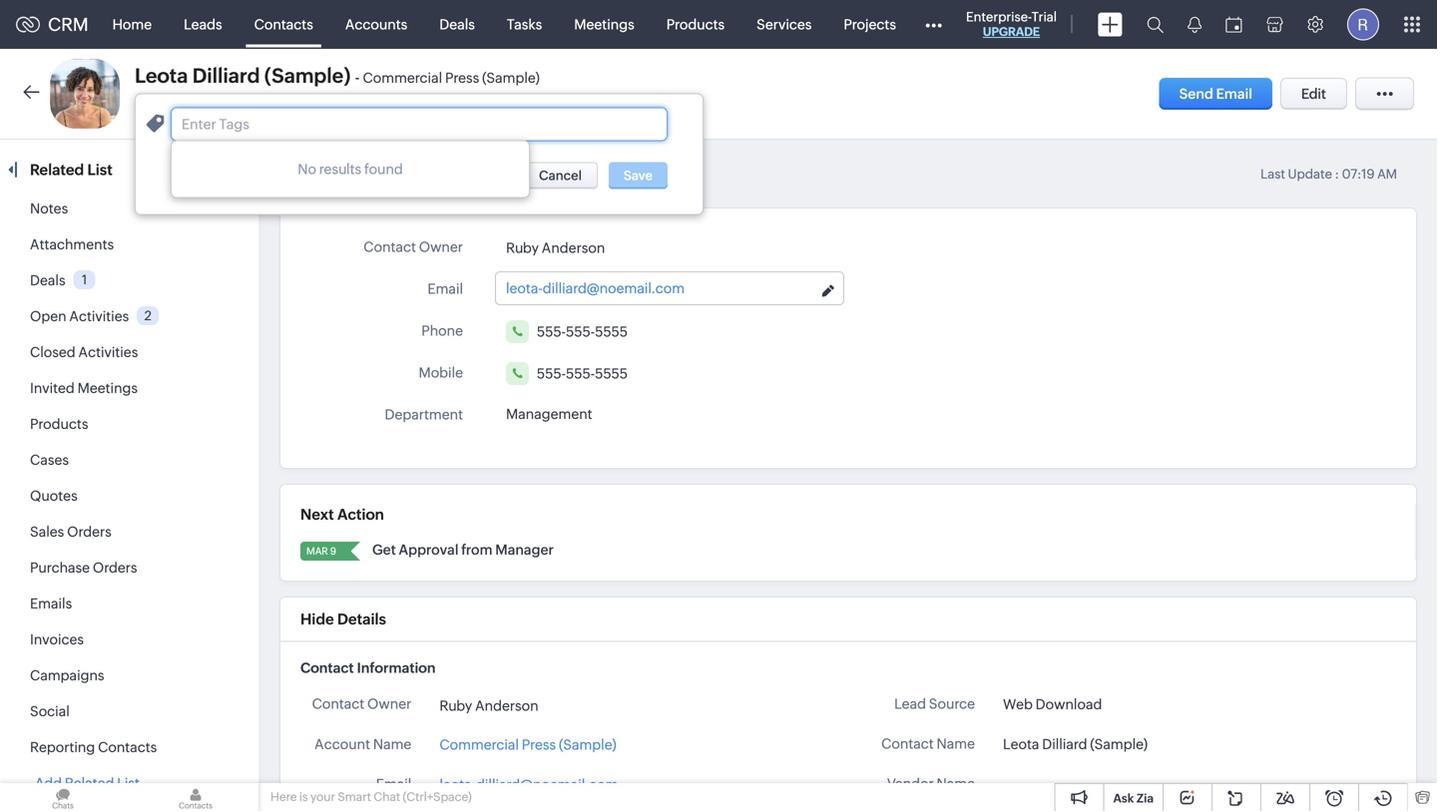Task type: locate. For each thing, give the bounding box(es) containing it.
1 horizontal spatial deals link
[[424, 0, 491, 48]]

1 vertical spatial leota-dilliard@noemail.com link
[[440, 775, 618, 795]]

calendar image
[[1226, 16, 1243, 32]]

dilliard@noemail.com for leota-dilliard@noemail.com 'link' to the bottom
[[476, 777, 618, 793]]

1 vertical spatial related
[[65, 776, 114, 792]]

deals link left 'tasks'
[[424, 0, 491, 48]]

1 vertical spatial activities
[[78, 344, 138, 360]]

get
[[372, 542, 396, 558]]

1 horizontal spatial products link
[[651, 0, 741, 48]]

approval
[[399, 542, 459, 558]]

list down the reporting contacts on the bottom of the page
[[117, 776, 140, 792]]

products link left the services on the right of page
[[651, 0, 741, 48]]

contact owner
[[364, 239, 463, 255], [312, 696, 412, 712]]

dilliard down leads link
[[192, 64, 260, 87]]

1 vertical spatial contacts
[[98, 740, 157, 756]]

activities
[[69, 308, 129, 324], [78, 344, 138, 360]]

0 vertical spatial orders
[[67, 524, 112, 540]]

mobile
[[419, 365, 463, 381]]

products link
[[651, 0, 741, 48], [30, 416, 88, 432]]

name for vendor name
[[937, 776, 975, 792]]

leota
[[135, 64, 188, 87], [1003, 737, 1040, 753]]

1 vertical spatial email
[[428, 281, 463, 297]]

0 vertical spatial meetings
[[574, 16, 635, 32]]

update
[[1288, 167, 1333, 182]]

leota down web
[[1003, 737, 1040, 753]]

0 vertical spatial leota-
[[506, 281, 543, 296]]

None field
[[171, 107, 668, 141]]

0 vertical spatial ruby anderson
[[506, 240, 605, 256]]

activities for closed activities
[[78, 344, 138, 360]]

contacts image
[[133, 784, 259, 812]]

anderson for leota-
[[542, 240, 605, 256]]

0 vertical spatial ruby
[[506, 240, 539, 256]]

overview link
[[303, 160, 369, 177]]

social link
[[30, 704, 70, 720]]

1 vertical spatial 555-555-5555
[[537, 366, 628, 382]]

1 horizontal spatial leota
[[1003, 737, 1040, 753]]

list up attachments
[[87, 161, 113, 179]]

list
[[87, 161, 113, 179], [117, 776, 140, 792]]

activities up 'invited meetings' link
[[78, 344, 138, 360]]

0 vertical spatial contact owner
[[364, 239, 463, 255]]

1 vertical spatial anderson
[[475, 698, 539, 714]]

1 vertical spatial dilliard
[[1042, 737, 1088, 753]]

commercial
[[363, 70, 442, 86], [440, 737, 519, 753]]

emails
[[30, 596, 72, 612]]

0 horizontal spatial deals
[[30, 273, 65, 289]]

cancel button
[[523, 162, 598, 189]]

name for contact name
[[937, 736, 975, 752]]

ruby anderson down the cancel
[[506, 240, 605, 256]]

contact down found
[[364, 239, 416, 255]]

deals
[[440, 16, 475, 32], [30, 273, 65, 289]]

contact owner down contact information
[[312, 696, 412, 712]]

commercial press (sample)
[[440, 737, 617, 753]]

meetings down closed activities link
[[77, 380, 138, 396]]

ruby up commercial press (sample)
[[440, 698, 472, 714]]

ruby anderson for commercial
[[440, 698, 539, 714]]

9
[[330, 546, 336, 557]]

logo image
[[16, 16, 40, 32]]

contact down lead
[[882, 736, 934, 752]]

commercial up (ctrl+space)
[[440, 737, 519, 753]]

1 horizontal spatial email
[[428, 281, 463, 297]]

email inside send email button
[[1217, 86, 1253, 102]]

0 vertical spatial press
[[445, 70, 479, 86]]

1 horizontal spatial ruby
[[506, 240, 539, 256]]

deals up open
[[30, 273, 65, 289]]

0 vertical spatial leota
[[135, 64, 188, 87]]

1
[[82, 272, 87, 287]]

ruby anderson up commercial press (sample)
[[440, 698, 539, 714]]

0 horizontal spatial products link
[[30, 416, 88, 432]]

0 horizontal spatial anderson
[[475, 698, 539, 714]]

smart
[[338, 791, 371, 804]]

name right vendor
[[937, 776, 975, 792]]

services link
[[741, 0, 828, 48]]

deals left 'tasks'
[[440, 16, 475, 32]]

0 vertical spatial 555-555-5555
[[537, 324, 628, 340]]

1 vertical spatial leota-dilliard@noemail.com
[[440, 777, 618, 793]]

products left the services on the right of page
[[667, 16, 725, 32]]

commercial right - on the left of page
[[363, 70, 442, 86]]

related down reporting contacts "link"
[[65, 776, 114, 792]]

name down source
[[937, 736, 975, 752]]

press inside leota dilliard (sample) - commercial press (sample)
[[445, 70, 479, 86]]

invited meetings link
[[30, 380, 138, 396]]

2 vertical spatial email
[[376, 777, 412, 792]]

555-555-5555
[[537, 324, 628, 340], [537, 366, 628, 382]]

zia
[[1137, 792, 1154, 806]]

is
[[299, 791, 308, 804]]

2 555-555-5555 from the top
[[537, 366, 628, 382]]

0 vertical spatial related
[[30, 161, 84, 179]]

hide details
[[300, 611, 386, 628]]

email up phone at the top left
[[428, 281, 463, 297]]

0 vertical spatial leota-dilliard@noemail.com
[[506, 281, 685, 296]]

1 vertical spatial leota-
[[440, 777, 476, 793]]

quotes
[[30, 488, 78, 504]]

attachments link
[[30, 237, 114, 253]]

orders right purchase
[[93, 560, 137, 576]]

1 vertical spatial products link
[[30, 416, 88, 432]]

0 vertical spatial deals
[[440, 16, 475, 32]]

email
[[1217, 86, 1253, 102], [428, 281, 463, 297], [376, 777, 412, 792]]

(ctrl+space)
[[403, 791, 472, 804]]

555-555-5555 for mobile
[[537, 366, 628, 382]]

0 horizontal spatial email
[[376, 777, 412, 792]]

add
[[35, 776, 62, 792]]

meetings right tasks link
[[574, 16, 635, 32]]

crm link
[[16, 14, 88, 35]]

1 555-555-5555 from the top
[[537, 324, 628, 340]]

1 horizontal spatial anderson
[[542, 240, 605, 256]]

1 5555 from the top
[[595, 324, 628, 340]]

products
[[667, 16, 725, 32], [30, 416, 88, 432]]

contacts
[[254, 16, 313, 32], [98, 740, 157, 756]]

reporting
[[30, 740, 95, 756]]

contact owner down found
[[364, 239, 463, 255]]

leota-dilliard@noemail.com for leota-dilliard@noemail.com 'link' to the bottom
[[440, 777, 618, 793]]

contact owner for account name
[[312, 696, 412, 712]]

0 vertical spatial dilliard@noemail.com
[[543, 281, 685, 296]]

1 vertical spatial ruby
[[440, 698, 472, 714]]

upgrade
[[983, 25, 1040, 38]]

0 vertical spatial owner
[[419, 239, 463, 255]]

related list
[[30, 161, 116, 179]]

search image
[[1147, 16, 1164, 33]]

crm
[[48, 14, 88, 35]]

ruby for commercial press (sample)
[[440, 698, 472, 714]]

1 vertical spatial deals
[[30, 273, 65, 289]]

lead
[[895, 696, 926, 712]]

attachments
[[30, 237, 114, 253]]

1 horizontal spatial owner
[[419, 239, 463, 255]]

phone
[[422, 323, 463, 339]]

activities up 'closed activities'
[[69, 308, 129, 324]]

anderson up commercial press (sample)
[[475, 698, 539, 714]]

home
[[112, 16, 152, 32]]

2
[[144, 308, 152, 323]]

search element
[[1135, 0, 1176, 49]]

leota-dilliard@noemail.com
[[506, 281, 685, 296], [440, 777, 618, 793]]

1 vertical spatial products
[[30, 416, 88, 432]]

0 horizontal spatial leota
[[135, 64, 188, 87]]

campaigns link
[[30, 668, 104, 684]]

2 5555 from the top
[[595, 366, 628, 382]]

0 horizontal spatial dilliard
[[192, 64, 260, 87]]

contact down the hide
[[300, 660, 354, 676]]

ruby anderson
[[506, 240, 605, 256], [440, 698, 539, 714]]

1 vertical spatial list
[[117, 776, 140, 792]]

1 horizontal spatial leota-
[[506, 281, 543, 296]]

0 vertical spatial dilliard
[[192, 64, 260, 87]]

leota dilliard (sample)
[[1003, 737, 1148, 753]]

contact information
[[300, 660, 436, 676]]

0 vertical spatial 5555
[[595, 324, 628, 340]]

deals link
[[424, 0, 491, 48], [30, 273, 65, 289]]

leota-
[[506, 281, 543, 296], [440, 777, 476, 793]]

ask zia
[[1114, 792, 1154, 806]]

(sample) for commercial press (sample)
[[559, 737, 617, 753]]

contacts up add related list
[[98, 740, 157, 756]]

tasks link
[[491, 0, 558, 48]]

orders up purchase orders
[[67, 524, 112, 540]]

1 horizontal spatial dilliard
[[1042, 737, 1088, 753]]

0 vertical spatial email
[[1217, 86, 1253, 102]]

1 vertical spatial ruby anderson
[[440, 698, 539, 714]]

invoices link
[[30, 632, 84, 648]]

1 vertical spatial leota
[[1003, 737, 1040, 753]]

0 vertical spatial commercial
[[363, 70, 442, 86]]

0 horizontal spatial deals link
[[30, 273, 65, 289]]

owner down information
[[367, 696, 412, 712]]

0 vertical spatial anderson
[[542, 240, 605, 256]]

leota down "home" link
[[135, 64, 188, 87]]

open activities
[[30, 308, 129, 324]]

owner
[[419, 239, 463, 255], [367, 696, 412, 712]]

products down invited
[[30, 416, 88, 432]]

1 horizontal spatial meetings
[[574, 16, 635, 32]]

0 horizontal spatial ruby
[[440, 698, 472, 714]]

email right send
[[1217, 86, 1253, 102]]

2 horizontal spatial email
[[1217, 86, 1253, 102]]

chat
[[374, 791, 400, 804]]

orders
[[67, 524, 112, 540], [93, 560, 137, 576]]

0 vertical spatial activities
[[69, 308, 129, 324]]

next
[[300, 506, 334, 524]]

1 vertical spatial dilliard@noemail.com
[[476, 777, 618, 793]]

1 horizontal spatial list
[[117, 776, 140, 792]]

1 vertical spatial meetings
[[77, 380, 138, 396]]

save button
[[609, 162, 668, 189]]

purchase orders link
[[30, 560, 137, 576]]

home link
[[96, 0, 168, 48]]

555-
[[537, 324, 566, 340], [566, 324, 595, 340], [537, 366, 566, 382], [566, 366, 595, 382]]

closed activities link
[[30, 344, 138, 360]]

contact name
[[882, 736, 975, 752]]

1 vertical spatial orders
[[93, 560, 137, 576]]

0 horizontal spatial products
[[30, 416, 88, 432]]

1 horizontal spatial press
[[522, 737, 556, 753]]

0 horizontal spatial contacts
[[98, 740, 157, 756]]

ruby down cancel button
[[506, 240, 539, 256]]

owner up phone at the top left
[[419, 239, 463, 255]]

anderson for commercial
[[475, 698, 539, 714]]

products link down invited
[[30, 416, 88, 432]]

dilliard@noemail.com
[[543, 281, 685, 296], [476, 777, 618, 793]]

anderson
[[542, 240, 605, 256], [475, 698, 539, 714]]

name right account
[[373, 737, 412, 753]]

chats image
[[0, 784, 126, 812]]

edit button
[[1281, 78, 1348, 110]]

anderson down cancel button
[[542, 240, 605, 256]]

dilliard
[[192, 64, 260, 87], [1042, 737, 1088, 753]]

1 vertical spatial commercial press (sample) link
[[440, 735, 617, 756]]

leota for leota dilliard (sample) - commercial press (sample)
[[135, 64, 188, 87]]

1 vertical spatial contact owner
[[312, 696, 412, 712]]

meetings link
[[558, 0, 651, 48]]

lead source
[[895, 696, 975, 712]]

open activities link
[[30, 308, 129, 324]]

0 horizontal spatial list
[[87, 161, 113, 179]]

ruby for leota-dilliard@noemail.com
[[506, 240, 539, 256]]

dilliard down download
[[1042, 737, 1088, 753]]

contacts up leota dilliard (sample) - commercial press (sample)
[[254, 16, 313, 32]]

campaigns
[[30, 668, 104, 684]]

results
[[319, 161, 361, 177]]

0 vertical spatial products
[[667, 16, 725, 32]]

0 horizontal spatial leota-
[[440, 777, 476, 793]]

related up notes link
[[30, 161, 84, 179]]

sales orders
[[30, 524, 112, 540]]

profile image
[[1348, 8, 1380, 40]]

cases
[[30, 452, 69, 468]]

contact owner for email
[[364, 239, 463, 255]]

0 horizontal spatial owner
[[367, 696, 412, 712]]

0 horizontal spatial press
[[445, 70, 479, 86]]

deals link up open
[[30, 273, 65, 289]]

0 vertical spatial products link
[[651, 0, 741, 48]]

vendor name
[[887, 776, 975, 792]]

1 vertical spatial 5555
[[595, 366, 628, 382]]

email right smart
[[376, 777, 412, 792]]

07:19
[[1342, 167, 1375, 182]]

0 vertical spatial deals link
[[424, 0, 491, 48]]

details
[[337, 611, 386, 628]]

mar
[[306, 546, 328, 557]]

no
[[298, 161, 316, 177]]

invited
[[30, 380, 75, 396]]

1 vertical spatial owner
[[367, 696, 412, 712]]

Other Modules field
[[912, 8, 955, 40]]

5555 for mobile
[[595, 366, 628, 382]]

0 vertical spatial contacts
[[254, 16, 313, 32]]

orders for purchase orders
[[93, 560, 137, 576]]



Task type: describe. For each thing, give the bounding box(es) containing it.
last
[[1261, 167, 1286, 182]]

overview
[[303, 160, 369, 177]]

reporting contacts link
[[30, 740, 157, 756]]

purchase orders
[[30, 560, 137, 576]]

account name
[[315, 737, 412, 753]]

your
[[310, 791, 335, 804]]

vendor
[[887, 776, 934, 792]]

last update : 07:19 am
[[1261, 167, 1398, 182]]

1 vertical spatial commercial
[[440, 737, 519, 753]]

1 horizontal spatial products
[[667, 16, 725, 32]]

no results found
[[298, 161, 403, 177]]

create menu element
[[1086, 0, 1135, 48]]

accounts
[[345, 16, 408, 32]]

sales orders link
[[30, 524, 112, 540]]

invited meetings
[[30, 380, 138, 396]]

services
[[757, 16, 812, 32]]

get approval from manager
[[372, 542, 554, 558]]

0 vertical spatial list
[[87, 161, 113, 179]]

(sample) for leota dilliard (sample) - commercial press (sample)
[[264, 64, 351, 87]]

download
[[1036, 697, 1102, 713]]

management
[[506, 406, 593, 422]]

1 horizontal spatial contacts
[[254, 16, 313, 32]]

orders for sales orders
[[67, 524, 112, 540]]

activities for open activities
[[69, 308, 129, 324]]

signals image
[[1188, 16, 1202, 33]]

manager
[[495, 542, 554, 558]]

(sample) inside leota dilliard (sample) - commercial press (sample)
[[482, 70, 540, 86]]

web
[[1003, 697, 1033, 713]]

ask
[[1114, 792, 1134, 806]]

profile element
[[1336, 0, 1392, 48]]

hide
[[300, 611, 334, 628]]

information
[[357, 660, 436, 676]]

owner for account name
[[367, 696, 412, 712]]

cases link
[[30, 452, 69, 468]]

sales
[[30, 524, 64, 540]]

leota dilliard (sample) - commercial press (sample)
[[135, 64, 540, 87]]

1 horizontal spatial deals
[[440, 16, 475, 32]]

invoices
[[30, 632, 84, 648]]

hide details link
[[300, 611, 386, 628]]

trial
[[1032, 9, 1057, 24]]

0 vertical spatial commercial press (sample) link
[[363, 69, 540, 86]]

0 vertical spatial leota-dilliard@noemail.com link
[[506, 275, 685, 296]]

action
[[337, 506, 384, 524]]

555-555-5555 for phone
[[537, 324, 628, 340]]

0 horizontal spatial meetings
[[77, 380, 138, 396]]

leads
[[184, 16, 222, 32]]

projects
[[844, 16, 896, 32]]

from
[[461, 542, 493, 558]]

enterprise-trial upgrade
[[966, 9, 1057, 38]]

here
[[271, 791, 297, 804]]

(sample) for leota dilliard (sample)
[[1090, 737, 1148, 753]]

:
[[1335, 167, 1340, 182]]

email for leota-dilliard@noemail.com 'link' to the bottom
[[376, 777, 412, 792]]

contacts link
[[238, 0, 329, 48]]

add related list
[[35, 776, 140, 792]]

contact up account
[[312, 696, 365, 712]]

5555 for phone
[[595, 324, 628, 340]]

emails link
[[30, 596, 72, 612]]

tasks
[[507, 16, 542, 32]]

owner for email
[[419, 239, 463, 255]]

leota-dilliard@noemail.com for topmost leota-dilliard@noemail.com 'link'
[[506, 281, 685, 296]]

dilliard for leota dilliard (sample)
[[1042, 737, 1088, 753]]

notes link
[[30, 201, 68, 217]]

leota for leota dilliard (sample)
[[1003, 737, 1040, 753]]

1 vertical spatial deals link
[[30, 273, 65, 289]]

1 vertical spatial press
[[522, 737, 556, 753]]

commercial inside leota dilliard (sample) - commercial press (sample)
[[363, 70, 442, 86]]

-
[[355, 69, 360, 86]]

here is your smart chat (ctrl+space)
[[271, 791, 472, 804]]

web download
[[1003, 697, 1102, 713]]

name for account name
[[373, 737, 412, 753]]

purchase
[[30, 560, 90, 576]]

closed
[[30, 344, 76, 360]]

accounts link
[[329, 0, 424, 48]]

projects link
[[828, 0, 912, 48]]

create menu image
[[1098, 12, 1123, 36]]

reporting contacts
[[30, 740, 157, 756]]

notes
[[30, 201, 68, 217]]

social
[[30, 704, 70, 720]]

account
[[315, 737, 370, 753]]

edit
[[1302, 86, 1327, 102]]

send
[[1180, 86, 1214, 102]]

get approval from manager link
[[372, 542, 554, 558]]

am
[[1378, 167, 1398, 182]]

ruby anderson for leota-
[[506, 240, 605, 256]]

signals element
[[1176, 0, 1214, 49]]

quotes link
[[30, 488, 78, 504]]

cancel
[[539, 168, 582, 183]]

enterprise-
[[966, 9, 1032, 24]]

open
[[30, 308, 66, 324]]

found
[[364, 161, 403, 177]]

dilliard for leota dilliard (sample) - commercial press (sample)
[[192, 64, 260, 87]]

send email button
[[1160, 78, 1273, 110]]

save
[[624, 168, 653, 183]]

Enter Tags text field
[[182, 116, 633, 132]]

department
[[385, 407, 463, 423]]

next action
[[300, 506, 384, 524]]

dilliard@noemail.com for topmost leota-dilliard@noemail.com 'link'
[[543, 281, 685, 296]]

email for topmost leota-dilliard@noemail.com 'link'
[[428, 281, 463, 297]]



Task type: vqa. For each thing, say whether or not it's contained in the screenshot.
Accounts "link"
yes



